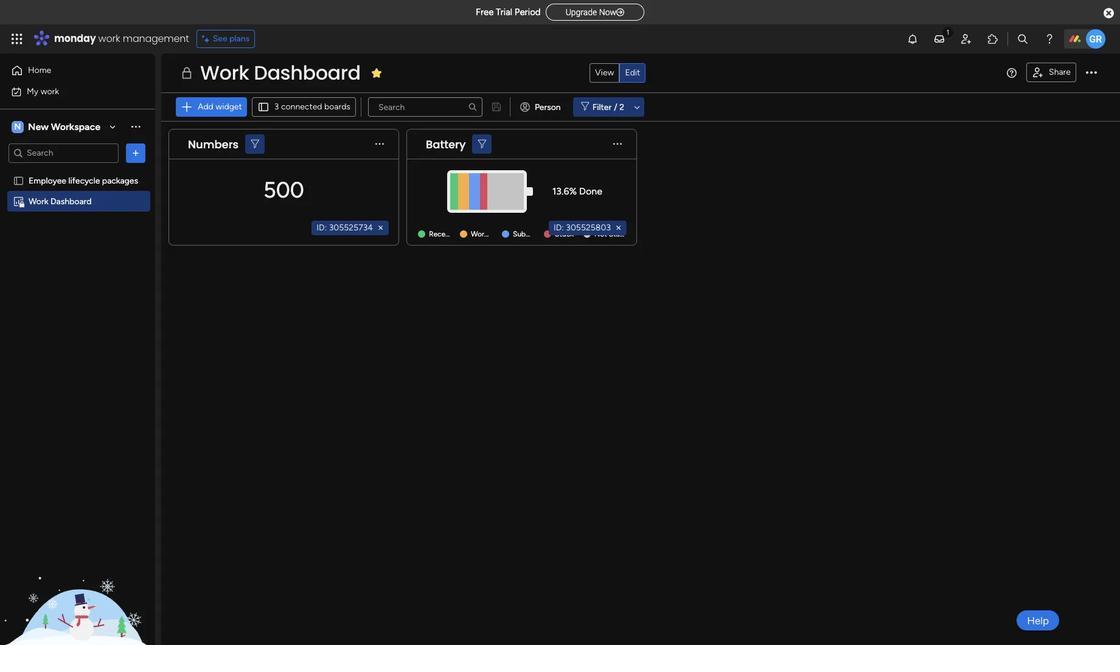 Task type: vqa. For each thing, say whether or not it's contained in the screenshot.
the middle the 'email'
no



Task type: locate. For each thing, give the bounding box(es) containing it.
id: 305525734
[[317, 223, 373, 233]]

remove image inside id: 305525803 element
[[614, 223, 624, 233]]

remove image right 305525734 on the left of page
[[376, 223, 386, 233]]

remove image inside id: 305525734 element
[[376, 223, 386, 233]]

add widget
[[198, 102, 242, 112]]

None search field
[[368, 97, 483, 117]]

0 horizontal spatial dashboard
[[51, 196, 92, 207]]

filter / 2
[[593, 102, 625, 112]]

work dashboard banner
[[161, 54, 1121, 122]]

home
[[28, 65, 51, 75]]

0 vertical spatial work
[[200, 59, 249, 86]]

305525734
[[329, 223, 373, 233]]

workspace options image
[[130, 121, 142, 133]]

0 vertical spatial work
[[98, 32, 120, 46]]

view button
[[590, 63, 620, 83]]

more dots image down the '/'
[[614, 140, 622, 149]]

work dashboard
[[200, 59, 361, 86], [29, 196, 92, 207]]

work down see plans button
[[200, 59, 249, 86]]

0 vertical spatial work dashboard
[[200, 59, 361, 86]]

lifecycle
[[68, 176, 100, 186]]

menu image
[[1008, 68, 1017, 78]]

0 vertical spatial dashboard
[[254, 59, 361, 86]]

1 horizontal spatial remove image
[[614, 223, 624, 233]]

1 id: from the left
[[317, 223, 327, 233]]

private dashboard image
[[180, 66, 194, 80]]

dashboard
[[254, 59, 361, 86], [51, 196, 92, 207]]

free trial period
[[476, 7, 541, 18]]

view
[[595, 68, 615, 78]]

on
[[500, 230, 508, 239]]

2 remove image from the left
[[614, 223, 624, 233]]

work dashboard down 'employee'
[[29, 196, 92, 207]]

not
[[595, 230, 607, 239]]

remove from favorites image
[[371, 67, 383, 79]]

id: left 305525734 on the left of page
[[317, 223, 327, 233]]

monday
[[54, 32, 96, 46]]

my work button
[[7, 82, 131, 101]]

work right private dashboard image
[[29, 196, 48, 207]]

management
[[123, 32, 189, 46]]

0 horizontal spatial more dots image
[[376, 140, 384, 149]]

0 horizontal spatial work
[[41, 86, 59, 97]]

id: 305525803 element
[[549, 221, 627, 236]]

work inside button
[[41, 86, 59, 97]]

0 horizontal spatial remove image
[[376, 223, 386, 233]]

id:
[[317, 223, 327, 233], [554, 223, 564, 233]]

0 horizontal spatial work dashboard
[[29, 196, 92, 207]]

1 horizontal spatial work dashboard
[[200, 59, 361, 86]]

work right my
[[41, 86, 59, 97]]

1 remove image from the left
[[376, 223, 386, 233]]

packages
[[102, 176, 138, 186]]

1 vertical spatial work
[[29, 196, 48, 207]]

work dashboard inside list box
[[29, 196, 92, 207]]

option
[[0, 170, 155, 172]]

1 horizontal spatial more dots image
[[614, 140, 622, 149]]

search image
[[468, 102, 478, 112]]

n
[[14, 121, 21, 132]]

id: right submitted
[[554, 223, 564, 233]]

add widget button
[[176, 97, 247, 117]]

1 vertical spatial dashboard
[[51, 196, 92, 207]]

13.6% done
[[553, 186, 603, 197]]

display modes group
[[590, 63, 646, 83]]

working on it
[[471, 230, 515, 239]]

1 horizontal spatial dashboard
[[254, 59, 361, 86]]

greg robinson image
[[1087, 29, 1106, 49]]

more dots image
[[376, 140, 384, 149], [614, 140, 622, 149]]

more options image
[[1087, 68, 1098, 79]]

employee lifecycle packages
[[29, 176, 138, 186]]

work dashboard up 3
[[200, 59, 361, 86]]

started
[[609, 230, 634, 239]]

3 connected boards button
[[252, 97, 356, 117]]

period
[[515, 7, 541, 18]]

id: 305525734 element
[[312, 221, 389, 236]]

battery
[[426, 137, 466, 152]]

work for my
[[41, 86, 59, 97]]

1 vertical spatial work
[[41, 86, 59, 97]]

dashboard up 3 connected boards
[[254, 59, 361, 86]]

help image
[[1044, 33, 1056, 45]]

stuck
[[555, 230, 574, 239]]

add
[[198, 102, 214, 112]]

1 horizontal spatial work
[[98, 32, 120, 46]]

remove image right not
[[614, 223, 624, 233]]

2 id: from the left
[[554, 223, 564, 233]]

person button
[[516, 97, 568, 117]]

connected
[[281, 102, 322, 112]]

id: for numbers
[[317, 223, 327, 233]]

0 horizontal spatial id:
[[317, 223, 327, 233]]

work
[[200, 59, 249, 86], [29, 196, 48, 207]]

2
[[620, 102, 625, 112]]

help
[[1028, 615, 1050, 627]]

remove image
[[376, 223, 386, 233], [614, 223, 624, 233]]

3
[[274, 102, 279, 112]]

monday work management
[[54, 32, 189, 46]]

share button
[[1027, 63, 1077, 82]]

0 horizontal spatial work
[[29, 196, 48, 207]]

2 more dots image from the left
[[614, 140, 622, 149]]

apps image
[[988, 33, 1000, 45]]

1 more dots image from the left
[[376, 140, 384, 149]]

list box
[[0, 168, 155, 376]]

work right "monday"
[[98, 32, 120, 46]]

list box containing employee lifecycle packages
[[0, 168, 155, 376]]

public board image
[[13, 175, 24, 187]]

work
[[98, 32, 120, 46], [41, 86, 59, 97]]

see plans
[[213, 33, 250, 44]]

upgrade
[[566, 7, 597, 17]]

submitted
[[513, 230, 548, 239]]

id: 305525803
[[554, 223, 611, 233]]

filter
[[593, 102, 612, 112]]

more dots image down filter dashboard by text search field
[[376, 140, 384, 149]]

Filter dashboard by text search field
[[368, 97, 483, 117]]

1 vertical spatial work dashboard
[[29, 196, 92, 207]]

dashboard down employee lifecycle packages
[[51, 196, 92, 207]]

1 horizontal spatial work
[[200, 59, 249, 86]]

upgrade now
[[566, 7, 617, 17]]

select product image
[[11, 33, 23, 45]]

1 horizontal spatial id:
[[554, 223, 564, 233]]

none search field inside work dashboard banner
[[368, 97, 483, 117]]

done
[[580, 186, 603, 197]]

inbox image
[[934, 33, 946, 45]]

dapulse close image
[[1104, 7, 1115, 19]]

lottie animation element
[[0, 523, 155, 646]]

work inside banner
[[200, 59, 249, 86]]



Task type: describe. For each thing, give the bounding box(es) containing it.
arrow down image
[[630, 100, 645, 114]]

v2 funnel image
[[478, 140, 487, 149]]

help button
[[1017, 611, 1060, 631]]

dashboard inside banner
[[254, 59, 361, 86]]

Search in workspace field
[[26, 146, 102, 160]]

work for monday
[[98, 32, 120, 46]]

3 connected boards
[[274, 102, 351, 112]]

not started
[[595, 230, 634, 239]]

private dashboard image
[[13, 196, 24, 207]]

free
[[476, 7, 494, 18]]

my work
[[27, 86, 59, 97]]

Work Dashboard field
[[197, 59, 364, 86]]

500
[[264, 177, 304, 203]]

edit button
[[620, 63, 646, 83]]

notifications image
[[907, 33, 919, 45]]

new
[[28, 121, 49, 132]]

dapulse rightstroke image
[[617, 8, 625, 17]]

share
[[1050, 67, 1072, 77]]

employee
[[29, 176, 66, 186]]

it
[[510, 230, 515, 239]]

v2 funnel image
[[251, 140, 259, 149]]

edit
[[626, 68, 641, 78]]

invite members image
[[961, 33, 973, 45]]

see plans button
[[196, 30, 255, 48]]

work dashboard inside banner
[[200, 59, 361, 86]]

dashboard inside list box
[[51, 196, 92, 207]]

see
[[213, 33, 227, 44]]

my
[[27, 86, 38, 97]]

widget
[[216, 102, 242, 112]]

305525803
[[566, 223, 611, 233]]

boards
[[324, 102, 351, 112]]

person
[[535, 102, 561, 112]]

id: for battery
[[554, 223, 564, 233]]

1 image
[[943, 25, 954, 39]]

plans
[[230, 33, 250, 44]]

/
[[614, 102, 618, 112]]

home button
[[7, 61, 131, 80]]

numbers
[[188, 137, 239, 152]]

upgrade now link
[[546, 4, 645, 21]]

more dots image for battery
[[614, 140, 622, 149]]

options image
[[130, 147, 142, 159]]

received
[[429, 230, 459, 239]]

work inside list box
[[29, 196, 48, 207]]

more dots image for numbers
[[376, 140, 384, 149]]

search everything image
[[1017, 33, 1030, 45]]

workspace selection element
[[12, 120, 102, 134]]

remove image for battery
[[614, 223, 624, 233]]

trial
[[496, 7, 513, 18]]

working
[[471, 230, 498, 239]]

now
[[600, 7, 617, 17]]

lottie animation image
[[0, 523, 155, 646]]

new workspace
[[28, 121, 100, 132]]

remove image for numbers
[[376, 223, 386, 233]]

workspace
[[51, 121, 100, 132]]

13.6%
[[553, 186, 577, 197]]

workspace image
[[12, 120, 24, 134]]



